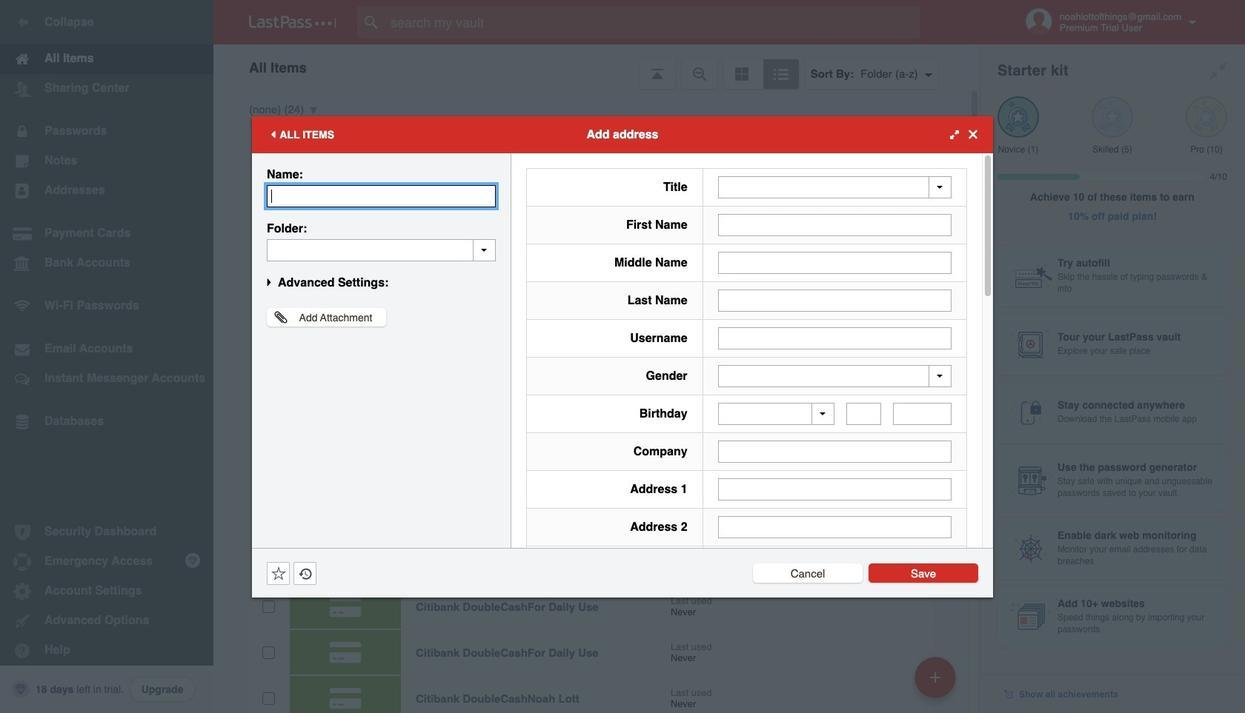 Task type: vqa. For each thing, say whether or not it's contained in the screenshot.
dialog
yes



Task type: locate. For each thing, give the bounding box(es) containing it.
new item navigation
[[910, 653, 965, 714]]

vault options navigation
[[213, 44, 980, 89]]

dialog
[[252, 116, 993, 714]]

search my vault text field
[[357, 6, 950, 39]]

lastpass image
[[249, 16, 337, 29]]

None text field
[[267, 185, 496, 207], [718, 214, 952, 236], [267, 239, 496, 261], [718, 327, 952, 350], [847, 403, 882, 426], [718, 441, 952, 463], [718, 479, 952, 501], [718, 517, 952, 539], [267, 185, 496, 207], [718, 214, 952, 236], [267, 239, 496, 261], [718, 327, 952, 350], [847, 403, 882, 426], [718, 441, 952, 463], [718, 479, 952, 501], [718, 517, 952, 539]]

None text field
[[718, 252, 952, 274], [718, 289, 952, 312], [893, 403, 952, 426], [718, 252, 952, 274], [718, 289, 952, 312], [893, 403, 952, 426]]

main navigation navigation
[[0, 0, 213, 714]]



Task type: describe. For each thing, give the bounding box(es) containing it.
new item image
[[930, 673, 941, 683]]

Search search field
[[357, 6, 950, 39]]



